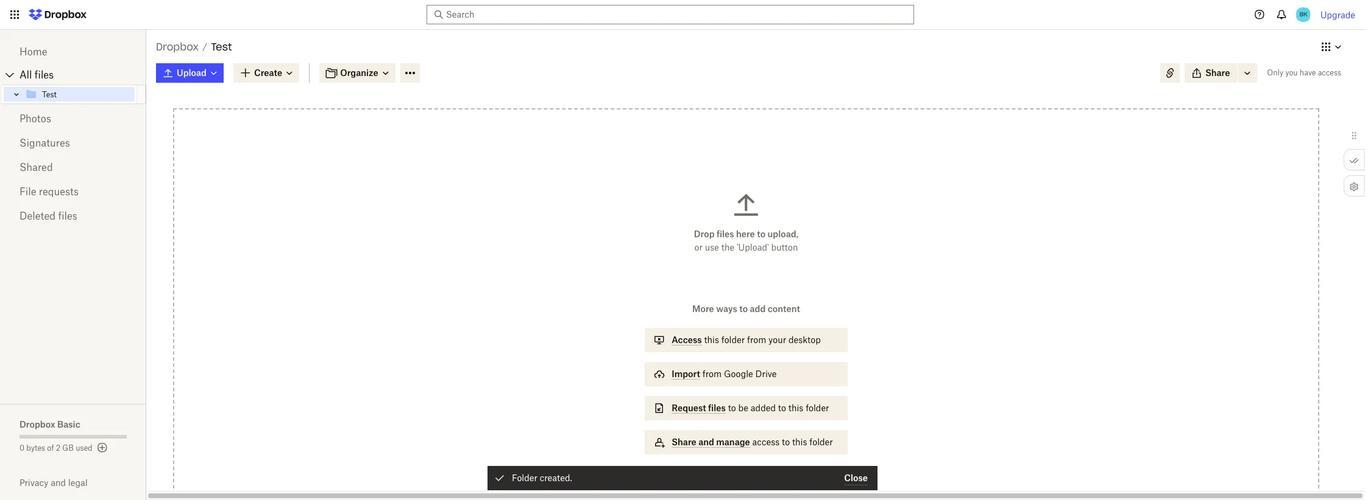 Task type: vqa. For each thing, say whether or not it's contained in the screenshot.
.docx
no



Task type: locate. For each thing, give the bounding box(es) containing it.
from
[[747, 335, 766, 346], [702, 369, 722, 380]]

files inside tree
[[35, 69, 54, 81]]

/
[[202, 41, 207, 52]]

files inside the more ways to add content element
[[708, 403, 726, 414]]

access for have
[[1318, 68, 1341, 77]]

Search in folder "Dropbox" text field
[[446, 8, 891, 21]]

1 horizontal spatial from
[[747, 335, 766, 346]]

test
[[211, 41, 232, 53], [42, 90, 57, 99]]

this right access
[[704, 335, 719, 346]]

test inside "link"
[[42, 90, 57, 99]]

here
[[736, 229, 755, 239]]

files down file requests link
[[58, 210, 77, 222]]

access
[[1318, 68, 1341, 77], [752, 438, 780, 448]]

or
[[694, 243, 703, 253]]

organize
[[340, 68, 378, 78]]

1 vertical spatial access
[[752, 438, 780, 448]]

shared
[[20, 161, 53, 174]]

your
[[769, 335, 786, 346]]

files up the the
[[717, 229, 734, 239]]

1 horizontal spatial share
[[1205, 68, 1230, 78]]

share for share and manage access to this folder
[[672, 438, 696, 448]]

1 vertical spatial dropbox
[[20, 420, 55, 430]]

drive
[[755, 369, 777, 380]]

files left be at the right bottom of the page
[[708, 403, 726, 414]]

desktop
[[789, 335, 821, 346]]

test down all files
[[42, 90, 57, 99]]

dropbox left /
[[156, 41, 199, 53]]

from left your
[[747, 335, 766, 346]]

0
[[20, 444, 24, 453]]

more ways to add content element
[[642, 303, 850, 467]]

0 vertical spatial share
[[1205, 68, 1230, 78]]

2 vertical spatial folder
[[809, 438, 833, 448]]

1 horizontal spatial and
[[698, 438, 714, 448]]

home link
[[20, 40, 127, 64]]

0 vertical spatial dropbox
[[156, 41, 199, 53]]

0 horizontal spatial dropbox
[[20, 420, 55, 430]]

manage
[[716, 438, 750, 448]]

0 horizontal spatial and
[[51, 478, 66, 489]]

test link
[[25, 87, 135, 102]]

0 vertical spatial from
[[747, 335, 766, 346]]

photos
[[20, 113, 51, 125]]

and inside the more ways to add content element
[[698, 438, 714, 448]]

this down request files to be added to this folder
[[792, 438, 807, 448]]

files
[[35, 69, 54, 81], [58, 210, 77, 222], [717, 229, 734, 239], [708, 403, 726, 414]]

share
[[1205, 68, 1230, 78], [672, 438, 696, 448]]

1 vertical spatial test
[[42, 90, 57, 99]]

all files
[[20, 69, 54, 81]]

folder
[[512, 473, 537, 484]]

access right manage
[[752, 438, 780, 448]]

only
[[1267, 68, 1283, 77]]

import from google drive
[[672, 369, 777, 380]]

all files link
[[20, 65, 146, 85]]

close button
[[844, 472, 868, 486]]

drop
[[694, 229, 715, 239]]

0 horizontal spatial share
[[672, 438, 696, 448]]

0 horizontal spatial access
[[752, 438, 780, 448]]

share left only
[[1205, 68, 1230, 78]]

upgrade link
[[1320, 9, 1355, 20]]

1 vertical spatial share
[[672, 438, 696, 448]]

0 horizontal spatial from
[[702, 369, 722, 380]]

this right the added
[[788, 403, 803, 414]]

of
[[47, 444, 54, 453]]

bk
[[1299, 10, 1307, 18]]

dropbox logo - go to the homepage image
[[24, 5, 91, 24]]

and for legal
[[51, 478, 66, 489]]

more
[[692, 304, 714, 314]]

share inside button
[[1205, 68, 1230, 78]]

privacy
[[20, 478, 48, 489]]

added
[[751, 403, 776, 414]]

to
[[757, 229, 765, 239], [739, 304, 748, 314], [728, 403, 736, 414], [778, 403, 786, 414], [782, 438, 790, 448]]

test right /
[[211, 41, 232, 53]]

1 vertical spatial this
[[788, 403, 803, 414]]

created.
[[540, 473, 572, 484]]

drop files here to upload, or use the 'upload' button
[[694, 229, 798, 253]]

1 horizontal spatial test
[[211, 41, 232, 53]]

this
[[704, 335, 719, 346], [788, 403, 803, 414], [792, 438, 807, 448]]

access right have on the top of page
[[1318, 68, 1341, 77]]

request
[[672, 403, 706, 414]]

to right the here
[[757, 229, 765, 239]]

1 horizontal spatial access
[[1318, 68, 1341, 77]]

from right import
[[702, 369, 722, 380]]

0 horizontal spatial test
[[42, 90, 57, 99]]

share inside the more ways to add content element
[[672, 438, 696, 448]]

dropbox
[[156, 41, 199, 53], [20, 420, 55, 430]]

1 horizontal spatial dropbox
[[156, 41, 199, 53]]

1 vertical spatial folder
[[806, 403, 829, 414]]

dropbox for dropbox basic
[[20, 420, 55, 430]]

upload,
[[768, 229, 798, 239]]

shared link
[[20, 155, 127, 180]]

files inside drop files here to upload, or use the 'upload' button
[[717, 229, 734, 239]]

button
[[771, 243, 798, 253]]

access inside the more ways to add content element
[[752, 438, 780, 448]]

you
[[1285, 68, 1298, 77]]

deleted
[[20, 210, 56, 222]]

deleted files
[[20, 210, 77, 222]]

alert
[[488, 467, 878, 491]]

dropbox up bytes
[[20, 420, 55, 430]]

0 vertical spatial test
[[211, 41, 232, 53]]

file requests
[[20, 186, 79, 198]]

0 vertical spatial this
[[704, 335, 719, 346]]

0 vertical spatial and
[[698, 438, 714, 448]]

file
[[20, 186, 36, 198]]

files right all
[[35, 69, 54, 81]]

and left legal
[[51, 478, 66, 489]]

legal
[[68, 478, 88, 489]]

1 vertical spatial from
[[702, 369, 722, 380]]

to down request files to be added to this folder
[[782, 438, 790, 448]]

and for manage
[[698, 438, 714, 448]]

folder
[[721, 335, 745, 346], [806, 403, 829, 414], [809, 438, 833, 448]]

1 vertical spatial and
[[51, 478, 66, 489]]

have
[[1300, 68, 1316, 77]]

privacy and legal link
[[20, 478, 146, 489]]

and
[[698, 438, 714, 448], [51, 478, 66, 489]]

share down "request"
[[672, 438, 696, 448]]

0 vertical spatial access
[[1318, 68, 1341, 77]]

and left manage
[[698, 438, 714, 448]]

2 vertical spatial this
[[792, 438, 807, 448]]

dropbox for dropbox / test
[[156, 41, 199, 53]]

0 bytes of 2 gb used
[[20, 444, 92, 453]]



Task type: describe. For each thing, give the bounding box(es) containing it.
home
[[20, 46, 47, 58]]

more ways to add content
[[692, 304, 800, 314]]

global header element
[[0, 0, 1365, 30]]

to inside drop files here to upload, or use the 'upload' button
[[757, 229, 765, 239]]

upgrade
[[1320, 9, 1355, 20]]

upload
[[177, 68, 207, 78]]

use
[[705, 243, 719, 253]]

file requests link
[[20, 180, 127, 204]]

folder created.
[[512, 473, 572, 484]]

all files tree
[[2, 65, 146, 104]]

be
[[738, 403, 748, 414]]

import
[[672, 369, 700, 380]]

signatures
[[20, 137, 70, 149]]

deleted files link
[[20, 204, 127, 229]]

photos link
[[20, 107, 127, 131]]

share and manage access to this folder
[[672, 438, 833, 448]]

the
[[721, 243, 734, 253]]

create button
[[233, 63, 299, 83]]

request files to be added to this folder
[[672, 403, 829, 414]]

files for drop
[[717, 229, 734, 239]]

gb
[[62, 444, 74, 453]]

signatures link
[[20, 131, 127, 155]]

dropbox / test
[[156, 41, 232, 53]]

content
[[768, 304, 800, 314]]

bk button
[[1294, 5, 1313, 24]]

get more space image
[[95, 441, 109, 456]]

2
[[56, 444, 60, 453]]

dropbox link
[[156, 39, 199, 55]]

files for request
[[708, 403, 726, 414]]

bytes
[[26, 444, 45, 453]]

privacy and legal
[[20, 478, 88, 489]]

access this folder from your desktop
[[672, 335, 821, 346]]

used
[[76, 444, 92, 453]]

'upload'
[[737, 243, 769, 253]]

access for manage
[[752, 438, 780, 448]]

share button
[[1185, 63, 1237, 83]]

to right the added
[[778, 403, 786, 414]]

alert containing close
[[488, 467, 878, 491]]

dropbox basic
[[20, 420, 80, 430]]

requests
[[39, 186, 79, 198]]

to left be at the right bottom of the page
[[728, 403, 736, 414]]

all
[[20, 69, 32, 81]]

share for share
[[1205, 68, 1230, 78]]

access
[[672, 335, 702, 346]]

files for all
[[35, 69, 54, 81]]

create
[[254, 68, 282, 78]]

files for deleted
[[58, 210, 77, 222]]

0 vertical spatial folder
[[721, 335, 745, 346]]

organize button
[[319, 63, 395, 83]]

add
[[750, 304, 766, 314]]

upload button
[[156, 63, 224, 83]]

close
[[844, 473, 868, 484]]

google
[[724, 369, 753, 380]]

to left add
[[739, 304, 748, 314]]

basic
[[57, 420, 80, 430]]

only you have access
[[1267, 68, 1341, 77]]

ways
[[716, 304, 737, 314]]



